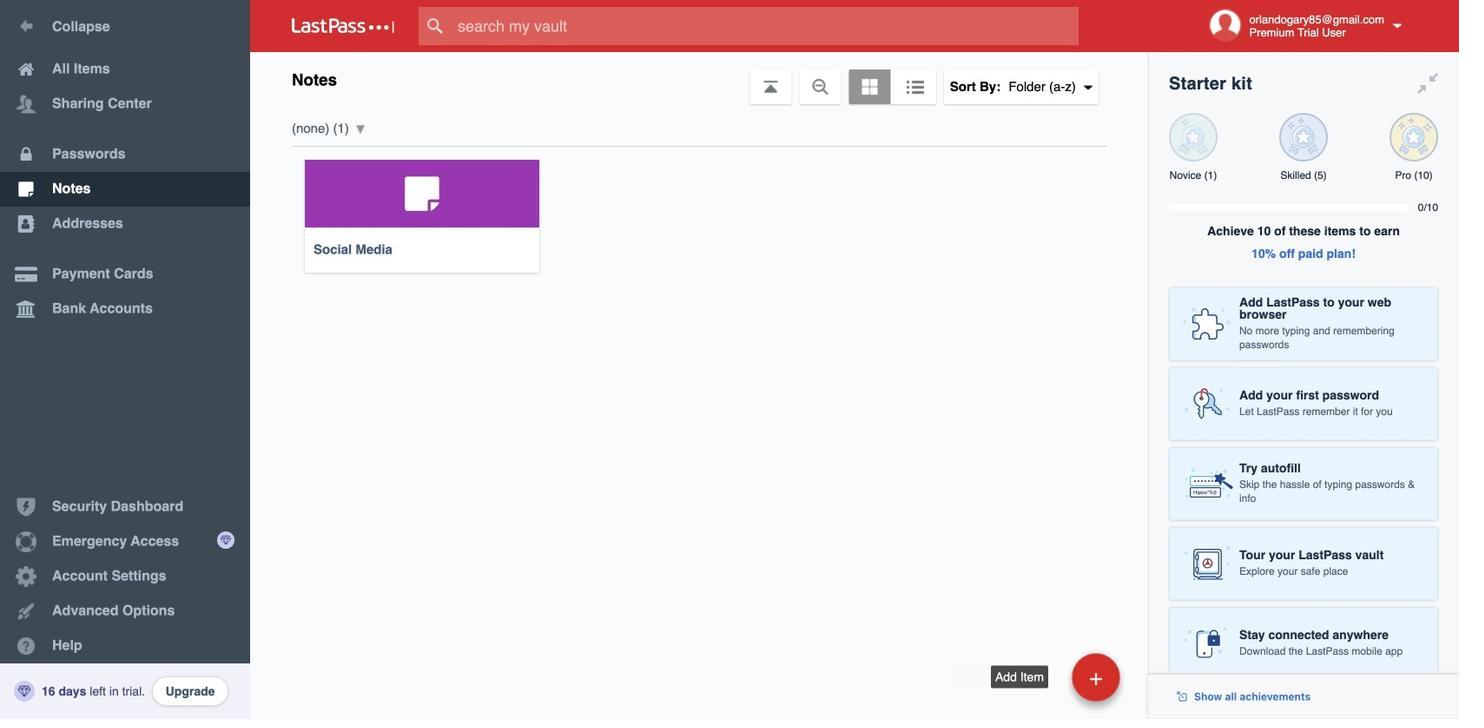 Task type: locate. For each thing, give the bounding box(es) containing it.
Search search field
[[419, 7, 1113, 45]]

vault options navigation
[[250, 52, 1149, 104]]



Task type: vqa. For each thing, say whether or not it's contained in the screenshot.
Vault options NAVIGATION
yes



Task type: describe. For each thing, give the bounding box(es) containing it.
search my vault text field
[[419, 7, 1113, 45]]

main navigation navigation
[[0, 0, 250, 720]]

new item navigation
[[953, 590, 1131, 720]]

lastpass image
[[292, 18, 395, 34]]



